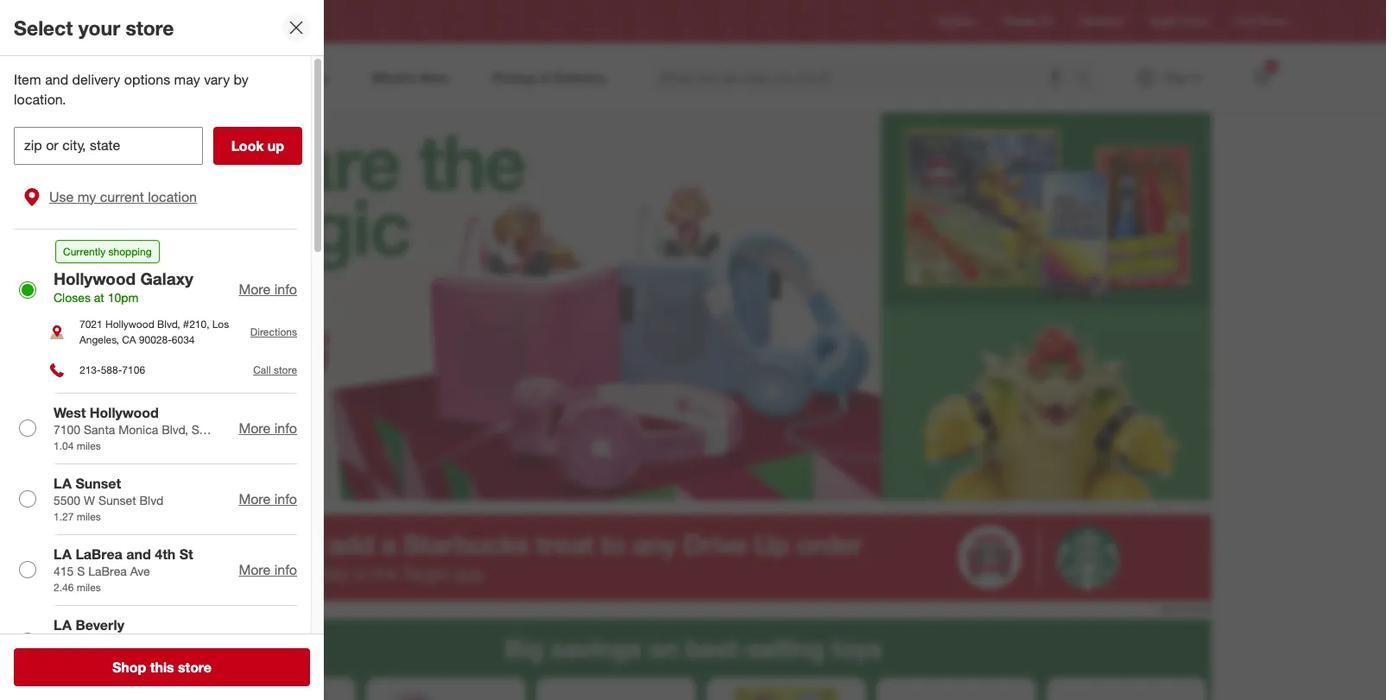 Task type: describe. For each thing, give the bounding box(es) containing it.
and inside item and delivery options may vary by location.
[[45, 71, 68, 88]]

big
[[505, 633, 544, 665]]

location
[[148, 188, 197, 205]]

What can we help you find? suggestions appear below search field
[[649, 59, 1080, 97]]

ste
[[192, 422, 213, 437]]

current
[[100, 188, 144, 205]]

ca
[[122, 333, 136, 346]]

sponsored
[[1161, 602, 1212, 615]]

use
[[49, 188, 74, 205]]

redcard link
[[1081, 14, 1122, 29]]

select your store dialog
[[0, 0, 324, 701]]

directions
[[250, 326, 297, 339]]

1 vertical spatial labrea
[[88, 564, 127, 579]]

4th
[[155, 546, 176, 563]]

best-
[[686, 633, 748, 665]]

blvd, inside west hollywood 7100 santa monica blvd, ste 201
[[162, 422, 188, 437]]

ad
[[1040, 15, 1053, 28]]

la labrea and 4th st 415 s labrea ave 2.46 miles
[[54, 546, 193, 594]]

0 vertical spatial beverly
[[76, 617, 124, 634]]

10pm
[[108, 290, 139, 305]]

west hollywood 7100 santa monica blvd, ste 201
[[54, 404, 213, 454]]

vary
[[204, 71, 230, 88]]

5 more info from the top
[[239, 633, 297, 650]]

call store
[[253, 364, 297, 377]]

your
[[78, 15, 120, 39]]

90028-
[[139, 333, 172, 346]]

info for la sunset
[[275, 491, 297, 508]]

5 more from the top
[[239, 633, 271, 650]]

santa
[[84, 422, 115, 437]]

7100
[[54, 422, 80, 437]]

weekly ad
[[1004, 15, 1053, 28]]

more for hollywood galaxy
[[239, 281, 271, 298]]

8480
[[54, 635, 80, 650]]

use my current location
[[49, 188, 197, 205]]

hollywood inside "hollywood galaxy closes at 10pm"
[[54, 269, 136, 288]]

1 vertical spatial sunset
[[98, 493, 136, 508]]

target circle link
[[1150, 14, 1208, 29]]

none text field inside select your store dialog
[[14, 127, 203, 165]]

target
[[1150, 15, 1178, 28]]

0 vertical spatial labrea
[[76, 546, 123, 563]]

galaxy for hollywood galaxy
[[271, 15, 303, 28]]

ave
[[130, 564, 150, 579]]

more info for la labrea and 4th st
[[239, 562, 297, 579]]

west
[[54, 404, 86, 421]]

call
[[253, 364, 271, 377]]

currently shopping
[[63, 245, 152, 258]]

1.04 miles
[[54, 439, 101, 452]]

info for west hollywood
[[275, 420, 297, 437]]

hollywood galaxy
[[219, 15, 303, 28]]

search
[[1068, 70, 1109, 88]]

select your store
[[14, 15, 174, 39]]

stores
[[1258, 15, 1288, 28]]

1 vertical spatial store
[[274, 364, 297, 377]]

may
[[174, 71, 200, 88]]

carousel region
[[175, 620, 1212, 701]]

store for select your store
[[126, 15, 174, 39]]

at
[[94, 290, 104, 305]]

415
[[54, 564, 74, 579]]

los
[[212, 318, 229, 331]]

blvd, inside 7021 hollywood blvd, #210, los angeles, ca 90028-6034
[[157, 318, 180, 331]]

1 miles from the top
[[77, 439, 101, 452]]

on
[[649, 633, 679, 665]]

big savings on best-selling toys
[[505, 633, 882, 665]]

588-
[[101, 364, 122, 377]]

1.04
[[54, 439, 74, 452]]

directions link
[[250, 326, 297, 339]]

la for la sunset
[[54, 475, 72, 492]]

registry link
[[938, 14, 976, 29]]

closes
[[54, 290, 91, 305]]

toys
[[832, 633, 882, 665]]

call store link
[[253, 364, 297, 377]]

options
[[124, 71, 170, 88]]

shop this store
[[112, 659, 212, 677]]

st
[[179, 546, 193, 563]]

look
[[231, 137, 264, 154]]

info for hollywood galaxy
[[275, 281, 297, 298]]

up
[[268, 137, 284, 154]]

shop this store button
[[14, 649, 310, 687]]

5500
[[54, 493, 80, 508]]

share the magic image
[[175, 112, 1212, 501]]

more for la sunset
[[239, 491, 271, 508]]

more for la labrea and 4th st
[[239, 562, 271, 579]]

more info for west hollywood
[[239, 420, 297, 437]]

more info link for la labrea and 4th st
[[239, 562, 297, 579]]

more info link for hollywood galaxy
[[239, 281, 297, 298]]

shop
[[112, 659, 146, 677]]

selling
[[748, 633, 825, 665]]

6034
[[172, 333, 195, 346]]

miles inside la labrea and 4th st 415 s labrea ave 2.46 miles
[[77, 581, 101, 594]]



Task type: vqa. For each thing, say whether or not it's contained in the screenshot.
the topmost Add
no



Task type: locate. For each thing, give the bounding box(es) containing it.
1 vertical spatial blvd
[[127, 635, 151, 650]]

7021 hollywood blvd, #210, los angeles, ca 90028-6034
[[79, 318, 229, 346]]

2 horizontal spatial store
[[274, 364, 297, 377]]

more info link for west hollywood
[[239, 420, 297, 437]]

blvd
[[140, 493, 164, 508], [127, 635, 151, 650]]

toys*
[[206, 376, 256, 404]]

1 vertical spatial and
[[126, 546, 151, 563]]

more info
[[239, 281, 297, 298], [239, 420, 297, 437], [239, 491, 297, 508], [239, 562, 297, 579], [239, 633, 297, 650]]

None radio
[[19, 491, 36, 508], [19, 562, 36, 579], [19, 491, 36, 508], [19, 562, 36, 579]]

1 vertical spatial galaxy
[[140, 269, 193, 288]]

4 info from the top
[[275, 562, 297, 579]]

blvd left "ste"
[[127, 635, 151, 650]]

213-588-7106
[[79, 364, 145, 377]]

galaxy for hollywood galaxy closes at 10pm
[[140, 269, 193, 288]]

weekly ad link
[[1004, 14, 1053, 29]]

bogo
[[206, 283, 283, 314]]

miles down santa
[[77, 439, 101, 452]]

more info for hollywood galaxy
[[239, 281, 297, 298]]

more info link for la sunset
[[239, 491, 297, 508]]

angeles,
[[79, 333, 119, 346]]

0 horizontal spatial store
[[126, 15, 174, 39]]

s
[[77, 564, 85, 579]]

my
[[78, 188, 96, 205]]

monica
[[119, 422, 158, 437]]

3 more info from the top
[[239, 491, 297, 508]]

5 info from the top
[[275, 633, 297, 650]]

6
[[1269, 61, 1274, 72]]

miles
[[77, 439, 101, 452], [77, 510, 101, 523], [77, 581, 101, 594]]

look up
[[231, 137, 284, 154]]

select
[[14, 15, 73, 39]]

this
[[150, 659, 174, 677]]

2 vertical spatial store
[[178, 659, 212, 677]]

0 horizontal spatial and
[[45, 71, 68, 88]]

store for shop this store
[[178, 659, 212, 677]]

delivery
[[72, 71, 120, 88]]

savings
[[551, 633, 642, 665]]

galaxy inside dropdown button
[[271, 15, 303, 28]]

la inside la sunset 5500 w sunset blvd 1.27 miles
[[54, 475, 72, 492]]

item
[[14, 71, 41, 88]]

beverly up shop
[[84, 635, 124, 650]]

store inside button
[[178, 659, 212, 677]]

la up the 5500
[[54, 475, 72, 492]]

2 more info from the top
[[239, 420, 297, 437]]

3 more from the top
[[239, 491, 271, 508]]

and up ave
[[126, 546, 151, 563]]

blvd inside the la beverly 8480 beverly blvd ste 1a
[[127, 635, 151, 650]]

0 horizontal spatial galaxy
[[140, 269, 193, 288]]

0 vertical spatial galaxy
[[271, 15, 303, 28]]

4 more info from the top
[[239, 562, 297, 579]]

shopping
[[108, 245, 152, 258]]

find stores link
[[1235, 14, 1288, 29]]

2 more info link from the top
[[239, 420, 297, 437]]

labrea up s
[[76, 546, 123, 563]]

5 more info link from the top
[[239, 633, 297, 650]]

3 info from the top
[[275, 491, 297, 508]]

3 la from the top
[[54, 617, 72, 634]]

more for west hollywood
[[239, 420, 271, 437]]

and up location.
[[45, 71, 68, 88]]

hollywood inside hollywood galaxy dropdown button
[[219, 15, 268, 28]]

#210,
[[183, 318, 210, 331]]

registry
[[938, 15, 976, 28]]

0 vertical spatial sunset
[[76, 475, 121, 492]]

blvd, left ste
[[162, 422, 188, 437]]

la beverly 8480 beverly blvd ste 1a
[[54, 617, 191, 650]]

2 vertical spatial miles
[[77, 581, 101, 594]]

info for la labrea and 4th st
[[275, 562, 297, 579]]

hollywood up at
[[54, 269, 136, 288]]

use my current location link
[[14, 175, 297, 218]]

1 more from the top
[[239, 281, 271, 298]]

hollywood inside 7021 hollywood blvd, #210, los angeles, ca 90028-6034
[[105, 318, 154, 331]]

item and delivery options may vary by location.
[[14, 71, 249, 108]]

miles inside la sunset 5500 w sunset blvd 1.27 miles
[[77, 510, 101, 523]]

ste
[[155, 635, 173, 650]]

7106
[[122, 364, 145, 377]]

None radio
[[19, 281, 36, 299], [19, 420, 36, 437], [19, 281, 36, 299], [19, 420, 36, 437]]

2 la from the top
[[54, 546, 72, 563]]

info
[[275, 281, 297, 298], [275, 420, 297, 437], [275, 491, 297, 508], [275, 562, 297, 579], [275, 633, 297, 650]]

location.
[[14, 91, 66, 108]]

1.27
[[54, 510, 74, 523]]

target circle
[[1150, 15, 1208, 28]]

0 vertical spatial and
[[45, 71, 68, 88]]

blvd inside la sunset 5500 w sunset blvd 1.27 miles
[[140, 493, 164, 508]]

la inside the la beverly 8480 beverly blvd ste 1a
[[54, 617, 72, 634]]

store right call
[[274, 364, 297, 377]]

blvd up 4th
[[140, 493, 164, 508]]

miles down w
[[77, 510, 101, 523]]

0 vertical spatial blvd,
[[157, 318, 180, 331]]

1 vertical spatial beverly
[[84, 635, 124, 650]]

galaxy inside "hollywood galaxy closes at 10pm"
[[140, 269, 193, 288]]

1 horizontal spatial and
[[126, 546, 151, 563]]

hollywood up monica
[[90, 404, 159, 421]]

and
[[45, 71, 68, 88], [126, 546, 151, 563]]

sunset
[[76, 475, 121, 492], [98, 493, 136, 508]]

201
[[54, 439, 74, 454]]

beverly up 8480
[[76, 617, 124, 634]]

sunset right w
[[98, 493, 136, 508]]

4 more from the top
[[239, 562, 271, 579]]


[[287, 301, 330, 390]]

sunset up w
[[76, 475, 121, 492]]

by
[[234, 71, 249, 88]]

store
[[126, 15, 174, 39], [274, 364, 297, 377], [178, 659, 212, 677]]

and inside la labrea and 4th st 415 s labrea ave 2.46 miles
[[126, 546, 151, 563]]

2 more from the top
[[239, 420, 271, 437]]

6 link
[[1243, 59, 1281, 97]]

1 more info link from the top
[[239, 281, 297, 298]]

blvd,
[[157, 318, 180, 331], [162, 422, 188, 437]]

w
[[84, 493, 95, 508]]

1a
[[176, 635, 191, 650]]

1 vertical spatial blvd,
[[162, 422, 188, 437]]

1 vertical spatial miles
[[77, 510, 101, 523]]

2 miles from the top
[[77, 510, 101, 523]]

None text field
[[14, 127, 203, 165]]

hollywood galaxy closes at 10pm
[[54, 269, 193, 305]]

0 vertical spatial miles
[[77, 439, 101, 452]]

labrea right s
[[88, 564, 127, 579]]

look up button
[[213, 127, 303, 165]]

1 info from the top
[[275, 281, 297, 298]]

store right the your
[[126, 15, 174, 39]]

store down 1a
[[178, 659, 212, 677]]

50 
[[206, 301, 330, 390]]

hollywood up ca
[[105, 318, 154, 331]]

advertisement region
[[175, 515, 1212, 601]]

la sunset 5500 w sunset blvd 1.27 miles
[[54, 475, 164, 523]]

1 more info from the top
[[239, 281, 297, 298]]

redcard
[[1081, 15, 1122, 28]]

currently
[[63, 245, 106, 258]]

galaxy
[[271, 15, 303, 28], [140, 269, 193, 288]]

weekly
[[1004, 15, 1037, 28]]

0 vertical spatial store
[[126, 15, 174, 39]]

more
[[239, 281, 271, 298], [239, 420, 271, 437], [239, 491, 271, 508], [239, 562, 271, 579], [239, 633, 271, 650]]

la up 8480
[[54, 617, 72, 634]]

more info for la sunset
[[239, 491, 297, 508]]

find stores
[[1235, 15, 1288, 28]]

3 more info link from the top
[[239, 491, 297, 508]]

find
[[1235, 15, 1255, 28]]

hollywood inside west hollywood 7100 santa monica blvd, ste 201
[[90, 404, 159, 421]]

circle
[[1181, 15, 1208, 28]]

2.46
[[54, 581, 74, 594]]

2 info from the top
[[275, 420, 297, 437]]

la inside la labrea and 4th st 415 s labrea ave 2.46 miles
[[54, 546, 72, 563]]

2 vertical spatial la
[[54, 617, 72, 634]]

0 vertical spatial la
[[54, 475, 72, 492]]

hollywood up 'by'
[[219, 15, 268, 28]]

3 miles from the top
[[77, 581, 101, 594]]

50
[[206, 301, 287, 390]]

4 more info link from the top
[[239, 562, 297, 579]]

1 horizontal spatial store
[[178, 659, 212, 677]]

la
[[54, 475, 72, 492], [54, 546, 72, 563], [54, 617, 72, 634]]

blvd, up 90028-
[[157, 318, 180, 331]]

la up 415
[[54, 546, 72, 563]]

search button
[[1068, 59, 1109, 100]]

7021
[[79, 318, 103, 331]]

hollywood
[[219, 15, 268, 28], [54, 269, 136, 288], [105, 318, 154, 331], [90, 404, 159, 421]]

la for la labrea and 4th st
[[54, 546, 72, 563]]

labrea
[[76, 546, 123, 563], [88, 564, 127, 579]]

1 vertical spatial la
[[54, 546, 72, 563]]

1 la from the top
[[54, 475, 72, 492]]

0 vertical spatial blvd
[[140, 493, 164, 508]]

miles down s
[[77, 581, 101, 594]]

1 horizontal spatial galaxy
[[271, 15, 303, 28]]



